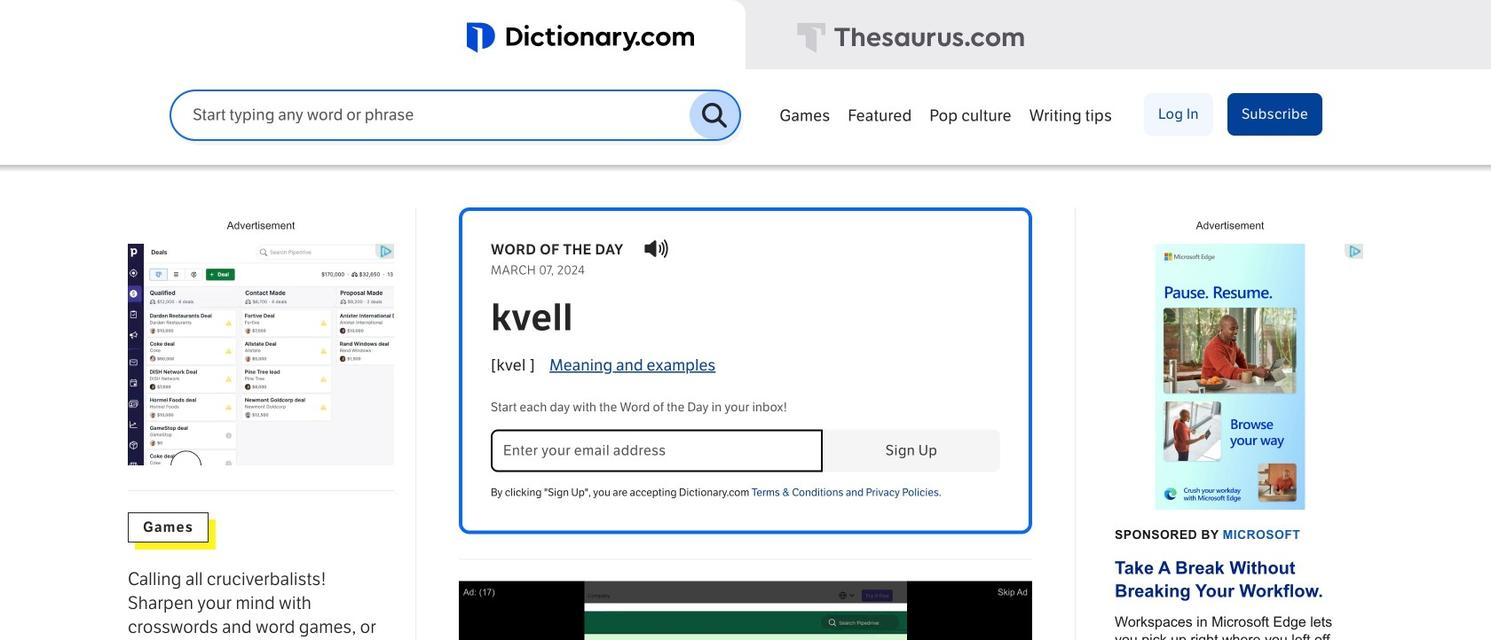 Task type: describe. For each thing, give the bounding box(es) containing it.
Enter your email address text field
[[491, 430, 823, 473]]

video player region
[[459, 582, 1032, 641]]

switch site tab list
[[0, 0, 1491, 72]]

Start typing any word or phrase text field
[[171, 105, 690, 126]]



Task type: locate. For each thing, give the bounding box(es) containing it.
pages menu element
[[771, 93, 1323, 162]]



Task type: vqa. For each thing, say whether or not it's contained in the screenshot.
"yourname@email.com" email field
no



